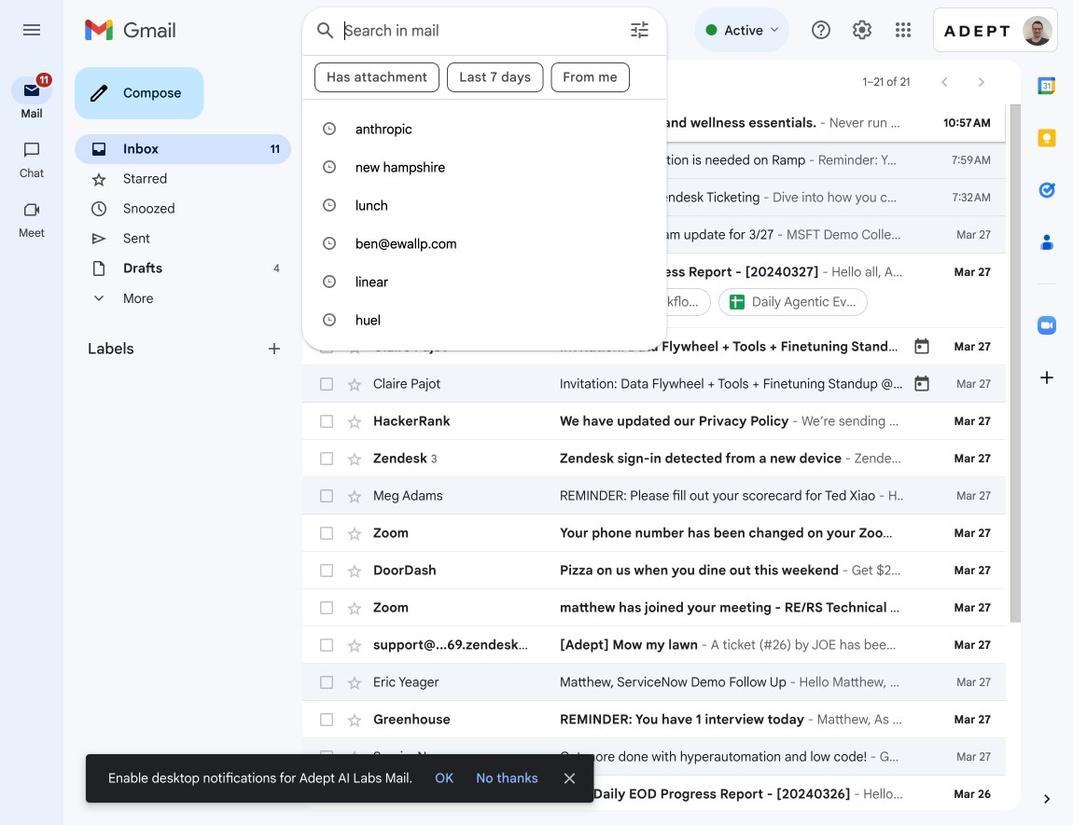 Task type: vqa. For each thing, say whether or not it's contained in the screenshot.
search in mail text box
yes



Task type: describe. For each thing, give the bounding box(es) containing it.
18 row from the top
[[302, 776, 1006, 826]]

calendar event image
[[913, 375, 931, 394]]

15 row from the top
[[302, 664, 1006, 702]]

10 row from the top
[[302, 478, 1006, 515]]

5 row from the top
[[302, 254, 1006, 328]]

16 row from the top
[[302, 702, 1006, 739]]

1 row from the top
[[302, 105, 1006, 142]]

Search in mail text field
[[344, 21, 576, 40]]

search in mail image
[[309, 14, 342, 48]]

support image
[[810, 19, 832, 41]]

7 row from the top
[[302, 366, 1073, 403]]

search refinement toolbar list box
[[303, 55, 666, 99]]

main menu image
[[21, 19, 43, 41]]

refresh image
[[373, 73, 392, 91]]

9 row from the top
[[302, 440, 1006, 478]]

11 row from the top
[[302, 515, 1006, 552]]

17 row from the top
[[302, 739, 1006, 776]]

4 row from the top
[[302, 216, 1006, 254]]



Task type: locate. For each thing, give the bounding box(es) containing it.
cell
[[560, 263, 913, 319]]

Search in mail search field
[[302, 7, 667, 351]]

alert
[[30, 43, 1043, 803]]

gmail image
[[84, 11, 186, 49]]

2 row from the top
[[302, 142, 1006, 179]]

tab list
[[1021, 60, 1073, 759]]

row
[[302, 105, 1006, 142], [302, 142, 1006, 179], [302, 179, 1006, 216], [302, 216, 1006, 254], [302, 254, 1006, 328], [302, 328, 1073, 366], [302, 366, 1073, 403], [302, 403, 1006, 440], [302, 440, 1006, 478], [302, 478, 1006, 515], [302, 515, 1006, 552], [302, 552, 1006, 590], [302, 590, 1073, 627], [302, 627, 1006, 664], [302, 664, 1006, 702], [302, 702, 1006, 739], [302, 739, 1006, 776], [302, 776, 1006, 826]]

list box inside the search in mail search box
[[303, 106, 666, 336]]

heading
[[0, 106, 63, 121], [0, 166, 63, 181], [0, 226, 63, 241], [88, 340, 265, 358]]

13 row from the top
[[302, 590, 1073, 627]]

calendar event image
[[913, 338, 931, 356]]

12 row from the top
[[302, 552, 1006, 590]]

settings image
[[851, 19, 873, 41]]

navigation
[[0, 60, 65, 826]]

None checkbox
[[317, 338, 336, 356], [317, 375, 336, 394], [317, 450, 336, 468], [317, 487, 336, 506], [317, 599, 336, 618], [317, 636, 336, 655], [317, 674, 336, 692], [317, 786, 336, 804], [317, 338, 336, 356], [317, 375, 336, 394], [317, 450, 336, 468], [317, 487, 336, 506], [317, 599, 336, 618], [317, 636, 336, 655], [317, 674, 336, 692], [317, 786, 336, 804]]

14 row from the top
[[302, 627, 1006, 664]]

None checkbox
[[317, 412, 336, 431], [317, 524, 336, 543], [317, 711, 336, 730], [317, 748, 336, 767], [317, 412, 336, 431], [317, 524, 336, 543], [317, 711, 336, 730], [317, 748, 336, 767]]

6 row from the top
[[302, 328, 1073, 366]]

8 row from the top
[[302, 403, 1006, 440]]

cell inside row
[[560, 263, 913, 319]]

3 row from the top
[[302, 179, 1006, 216]]

list box
[[303, 106, 666, 336]]

advanced search options image
[[621, 11, 658, 49]]



